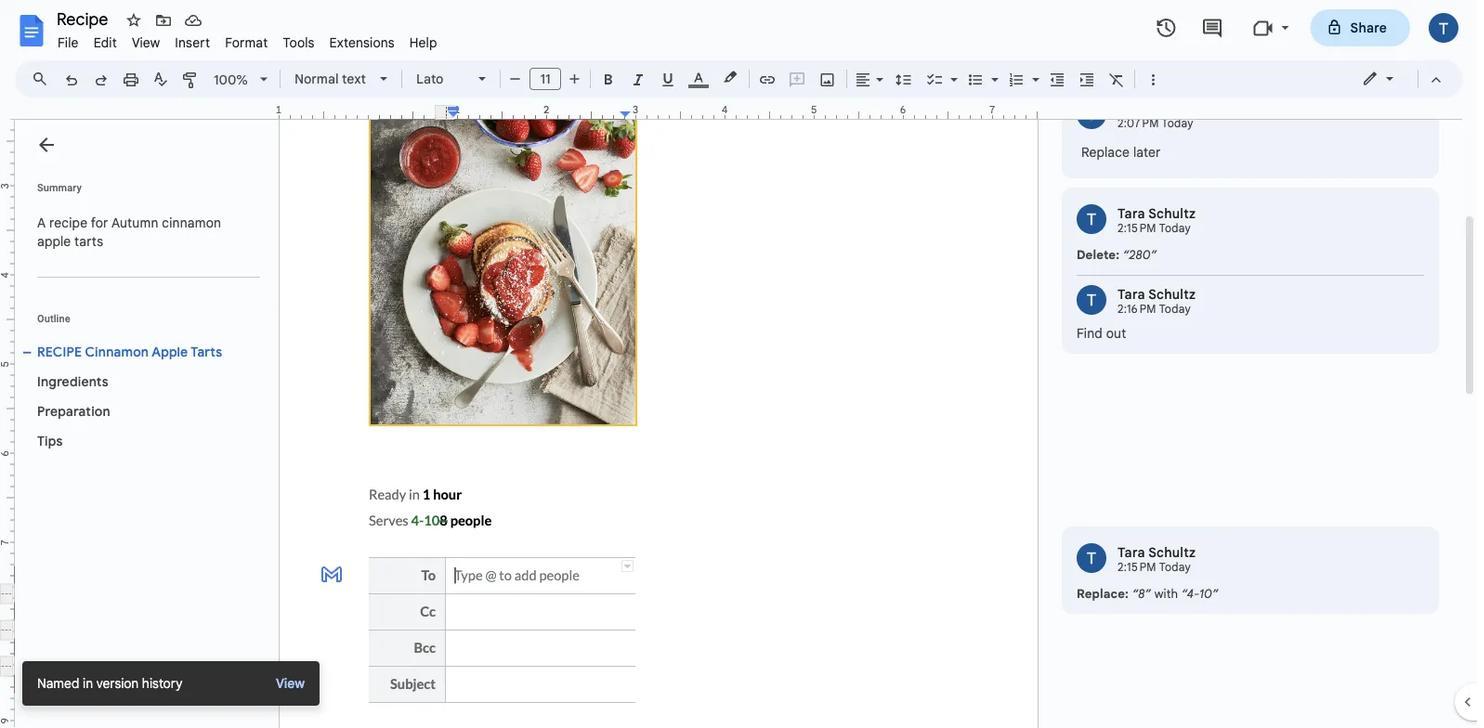 Task type: locate. For each thing, give the bounding box(es) containing it.
10"
[[1200, 587, 1219, 602]]

today inside tara schultz 2:16 pm today
[[1159, 303, 1191, 317]]

2 2:15 pm from the top
[[1118, 561, 1157, 575]]

schultz up the "with"
[[1149, 545, 1196, 561]]

insert menu item
[[168, 32, 218, 53]]

0 vertical spatial schultz
[[1149, 206, 1196, 222]]

2:15 pm up "280"
[[1118, 222, 1157, 236]]

1 vertical spatial view
[[276, 676, 305, 692]]

today up tara schultz 2:16 pm today
[[1159, 222, 1191, 236]]

today right 2:07 pm
[[1162, 117, 1194, 131]]

tara schultz image
[[1077, 205, 1107, 235], [1077, 544, 1107, 574]]

1 vertical spatial tara
[[1118, 287, 1145, 303]]

replace:
[[1077, 587, 1129, 602]]

2:16 pm
[[1118, 303, 1157, 317]]

application
[[0, 0, 1477, 729]]

tara up "280"
[[1118, 206, 1145, 222]]

Font size text field
[[531, 68, 560, 90]]

mode and view toolbar
[[1348, 60, 1451, 98]]

1 horizontal spatial view
[[276, 676, 305, 692]]

history
[[142, 676, 183, 692]]

tara schultz 2:15 pm today up replace: "8" with "4-10"
[[1118, 545, 1196, 575]]

0 vertical spatial tara
[[1118, 206, 1145, 222]]

"4-
[[1182, 587, 1200, 602]]

tara
[[1118, 206, 1145, 222], [1118, 287, 1145, 303], [1118, 545, 1145, 561]]

2:07 pm today
[[1118, 117, 1194, 131]]

today for tara schultz icon
[[1159, 303, 1191, 317]]

tara right tara schultz icon
[[1118, 287, 1145, 303]]

Star checkbox
[[121, 7, 147, 33]]

highlight color image
[[720, 66, 741, 88]]

summary
[[37, 182, 82, 193]]

2:15 pm up "8" on the bottom of the page
[[1118, 561, 1157, 575]]

2 vertical spatial schultz
[[1149, 545, 1196, 561]]

today
[[1162, 117, 1194, 131], [1159, 222, 1191, 236], [1159, 303, 1191, 317], [1159, 561, 1191, 575]]

1 vertical spatial schultz
[[1149, 287, 1196, 303]]

edit
[[94, 34, 117, 51]]

0 vertical spatial view
[[132, 34, 160, 51]]

view inside menu item
[[132, 34, 160, 51]]

1 vertical spatial tara schultz image
[[1077, 544, 1107, 574]]

tara for "280"
[[1118, 206, 1145, 222]]

font list. lato selected. option
[[416, 66, 467, 92]]

Font size field
[[530, 68, 569, 91]]

"280"
[[1123, 248, 1157, 263]]

replace
[[1082, 144, 1130, 161]]

view menu item
[[124, 32, 168, 53]]

file
[[58, 34, 79, 51]]

cinnamon
[[162, 215, 221, 231]]

1 vertical spatial tara schultz 2:15 pm today
[[1118, 545, 1196, 575]]

2 tara schultz image from the top
[[1077, 544, 1107, 574]]

2:15 pm for "280"
[[1118, 222, 1157, 236]]

tara schultz image
[[1077, 286, 1107, 315]]

file menu item
[[50, 32, 86, 53]]

2 tara schultz 2:15 pm today from the top
[[1118, 545, 1196, 575]]

version
[[96, 676, 139, 692]]

1 tara schultz image from the top
[[1077, 205, 1107, 235]]

named in version history
[[37, 676, 183, 692]]

1 schultz from the top
[[1149, 206, 1196, 222]]

1 tara schultz 2:15 pm today from the top
[[1118, 206, 1196, 236]]

1
[[276, 104, 282, 116]]

section containing named in version history
[[22, 662, 320, 706]]

apple
[[37, 233, 71, 249]]

summary heading
[[37, 180, 82, 195]]

tara schultz image up replace:
[[1077, 544, 1107, 574]]

0 vertical spatial tara schultz image
[[1077, 205, 1107, 235]]

schultz for with
[[1149, 545, 1196, 561]]

0 vertical spatial tara schultz 2:15 pm today
[[1118, 206, 1196, 236]]

Zoom text field
[[209, 67, 254, 93]]

find out
[[1077, 326, 1127, 342]]

3 schultz from the top
[[1149, 545, 1196, 561]]

1 tara from the top
[[1118, 206, 1145, 222]]

today for tara schultz image associated with delete:
[[1159, 222, 1191, 236]]

more options... image
[[1397, 103, 1419, 125]]

section
[[22, 662, 320, 706]]

0 vertical spatial 2:15 pm
[[1118, 222, 1157, 236]]

today right 2:16 pm
[[1159, 303, 1191, 317]]

preparation
[[37, 403, 110, 420]]

tara schultz 2:15 pm today
[[1118, 206, 1196, 236], [1118, 545, 1196, 575]]

styles list. normal text selected. option
[[295, 66, 369, 92]]

tarts
[[191, 344, 222, 360]]

tara schultz 2:15 pm today up "280"
[[1118, 206, 1196, 236]]

schultz
[[1149, 206, 1196, 222], [1149, 287, 1196, 303], [1149, 545, 1196, 561]]

tara for "8"
[[1118, 545, 1145, 561]]

view inside button
[[276, 676, 305, 692]]

extensions menu item
[[322, 32, 402, 53]]

1 2:15 pm from the top
[[1118, 222, 1157, 236]]

help menu item
[[402, 32, 445, 53]]

2 vertical spatial tara
[[1118, 545, 1145, 561]]

document outline element
[[15, 120, 268, 729]]

tara up "8" on the bottom of the page
[[1118, 545, 1145, 561]]

menu bar banner
[[0, 0, 1477, 729]]

schultz up "280"
[[1149, 206, 1196, 222]]

view
[[132, 34, 160, 51], [276, 676, 305, 692]]

2 tara from the top
[[1118, 287, 1145, 303]]

click to select borders image
[[622, 561, 634, 573]]

outline heading
[[15, 311, 268, 337]]

1 vertical spatial 2:15 pm
[[1118, 561, 1157, 575]]

3 tara from the top
[[1118, 545, 1145, 561]]

view button
[[267, 675, 305, 693]]

schultz down "280"
[[1149, 287, 1196, 303]]

menu bar containing file
[[50, 24, 445, 55]]

for
[[91, 215, 108, 231]]

2 schultz from the top
[[1149, 287, 1196, 303]]

share
[[1351, 20, 1387, 36]]

delete: "280"
[[1077, 248, 1157, 263]]

2:15 pm
[[1118, 222, 1157, 236], [1118, 561, 1157, 575]]

0 horizontal spatial view
[[132, 34, 160, 51]]

today up the "with"
[[1159, 561, 1191, 575]]

2:15 pm for "8"
[[1118, 561, 1157, 575]]

replace later
[[1082, 144, 1161, 161]]

a recipe for autumn cinnamon apple tarts
[[37, 215, 225, 249]]

recipe
[[37, 344, 82, 360]]

tarts
[[74, 233, 103, 249]]

tara schultz image up delete:
[[1077, 205, 1107, 235]]

menu bar
[[50, 24, 445, 55]]

a
[[37, 215, 46, 231]]



Task type: describe. For each thing, give the bounding box(es) containing it.
"8"
[[1132, 587, 1151, 602]]

tara schultz image for replace:
[[1077, 544, 1107, 574]]

recipe
[[49, 215, 88, 231]]

2:07 pm
[[1118, 117, 1159, 131]]

find
[[1077, 326, 1103, 342]]

with
[[1155, 587, 1178, 602]]

later
[[1134, 144, 1161, 161]]

view for the view menu item
[[132, 34, 160, 51]]

Rename text field
[[50, 7, 119, 30]]

out
[[1106, 326, 1127, 342]]

tools
[[283, 34, 315, 51]]

edit menu item
[[86, 32, 124, 53]]

text color image
[[689, 66, 709, 88]]

named
[[37, 676, 79, 692]]

tara inside tara schultz 2:16 pm today
[[1118, 287, 1145, 303]]

ingredients
[[37, 374, 109, 390]]

summary element
[[28, 204, 260, 260]]

autumn
[[111, 215, 158, 231]]

insert image image
[[817, 66, 839, 92]]

delete:
[[1077, 248, 1120, 263]]

menu bar inside menu bar 'banner'
[[50, 24, 445, 55]]

normal
[[295, 71, 339, 87]]

Menus field
[[23, 66, 64, 92]]

cinnamon
[[85, 344, 149, 360]]

tara schultz image for delete:
[[1077, 205, 1107, 235]]

tara schultz 2:16 pm today
[[1118, 287, 1196, 317]]

share button
[[1311, 9, 1411, 46]]

recipe cinnamon apple tarts
[[37, 344, 222, 360]]

Zoom field
[[206, 66, 276, 94]]

line & paragraph spacing image
[[893, 66, 915, 92]]

tips
[[37, 433, 63, 449]]

tools menu item
[[275, 32, 322, 53]]

text
[[342, 71, 366, 87]]

main toolbar
[[55, 0, 1168, 721]]

schultz inside tara schultz 2:16 pm today
[[1149, 287, 1196, 303]]

schultz for delete: "280"
[[1149, 206, 1196, 222]]

lato
[[416, 71, 444, 87]]

tara schultz 2:15 pm today for with
[[1118, 545, 1196, 575]]

outline
[[37, 313, 70, 324]]

help
[[410, 34, 437, 51]]

format menu item
[[218, 32, 275, 53]]

in
[[83, 676, 93, 692]]

tara schultz 2:15 pm today for delete: "280"
[[1118, 206, 1196, 236]]

today for replace: tara schultz image
[[1159, 561, 1191, 575]]

insert
[[175, 34, 210, 51]]

apple
[[152, 344, 188, 360]]

application containing share
[[0, 0, 1477, 729]]

align image
[[853, 66, 874, 92]]

extensions
[[330, 34, 395, 51]]

format
[[225, 34, 268, 51]]

replace: "8" with "4-10"
[[1077, 587, 1219, 602]]

normal text
[[295, 71, 366, 87]]

view for 'view' button
[[276, 676, 305, 692]]



Task type: vqa. For each thing, say whether or not it's contained in the screenshot.
Tara Schultz image associated with Tara Schultz 2:16 PM Today
yes



